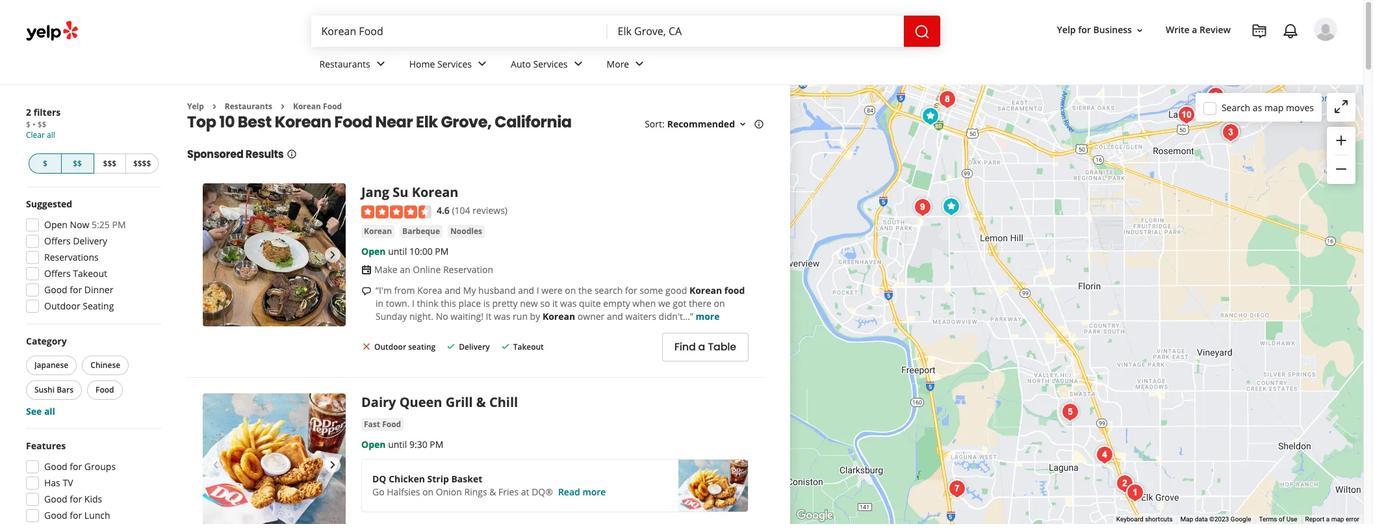Task type: locate. For each thing, give the bounding box(es) containing it.
1 horizontal spatial map
[[1332, 516, 1345, 523]]

for up tv
[[70, 460, 82, 473]]

0 vertical spatial slideshow element
[[203, 184, 346, 327]]

open down suggested
[[44, 218, 68, 231]]

until up an
[[388, 245, 407, 257]]

japanese button
[[26, 356, 77, 375]]

for up when
[[625, 284, 638, 296]]

sort:
[[645, 118, 665, 130]]

jang goon sushi & korean bbq image
[[1123, 480, 1149, 506]]

10:00
[[410, 245, 433, 257]]

fast
[[364, 419, 380, 430]]

yelp inside button
[[1058, 24, 1076, 36]]

yelp for yelp link on the left of the page
[[187, 101, 204, 112]]

0 horizontal spatial services
[[438, 58, 472, 70]]

now
[[70, 218, 89, 231]]

next image
[[325, 457, 341, 473]]

strip
[[428, 473, 449, 485]]

some
[[640, 284, 663, 296]]

good for good for dinner
[[44, 283, 67, 296]]

onion
[[436, 486, 462, 498]]

1 horizontal spatial none field
[[618, 24, 894, 38]]

1 horizontal spatial on
[[565, 284, 576, 296]]

16 chevron down v2 image for recommended
[[738, 119, 748, 130]]

0 horizontal spatial 24 chevron down v2 image
[[475, 56, 490, 72]]

services inside "link"
[[438, 58, 472, 70]]

1 24 chevron down v2 image from the left
[[475, 56, 490, 72]]

2 vertical spatial open
[[362, 438, 386, 450]]

2 16 chevron right v2 image from the left
[[278, 101, 288, 112]]

1 horizontal spatial 16 chevron right v2 image
[[278, 101, 288, 112]]

0 horizontal spatial &
[[476, 393, 486, 411]]

more
[[696, 310, 720, 322], [583, 486, 606, 498]]

1 horizontal spatial restaurants link
[[309, 47, 399, 85]]

all right see
[[44, 405, 55, 417]]

offers for offers takeout
[[44, 267, 71, 280]]

offers
[[44, 235, 71, 247], [44, 267, 71, 280]]

0 horizontal spatial restaurants link
[[225, 101, 272, 112]]

1 horizontal spatial was
[[561, 297, 577, 309]]

1 horizontal spatial 16 info v2 image
[[754, 119, 765, 130]]

0 horizontal spatial 16 chevron down v2 image
[[738, 119, 748, 130]]

slideshow element for dairy queen grill & chill
[[203, 393, 346, 524]]

and down empty
[[607, 310, 624, 322]]

services right auto
[[534, 58, 568, 70]]

0 horizontal spatial was
[[494, 310, 511, 322]]

map for moves
[[1265, 101, 1284, 113]]

1 vertical spatial outdoor
[[375, 341, 406, 352]]

queen
[[400, 393, 442, 411]]

1 16 chevron right v2 image from the left
[[209, 101, 220, 112]]

16 checkmark v2 image
[[500, 341, 511, 352]]

good up has tv
[[44, 460, 67, 473]]

my
[[463, 284, 476, 296]]

pm up make an online reservation
[[435, 245, 449, 257]]

i left were
[[537, 284, 539, 296]]

offers takeout
[[44, 267, 107, 280]]

a right find
[[699, 340, 706, 355]]

restaurants inside business categories element
[[320, 58, 370, 70]]

takeout
[[73, 267, 107, 280], [513, 341, 544, 352]]

pm right 5:25
[[112, 218, 126, 231]]

until for su
[[388, 245, 407, 257]]

services for home services
[[438, 58, 472, 70]]

1 horizontal spatial &
[[490, 486, 496, 498]]

1 vertical spatial more
[[583, 486, 606, 498]]

quite
[[579, 297, 601, 309]]

0 vertical spatial on
[[565, 284, 576, 296]]

$ inside 2 filters $ • $$ clear all
[[26, 119, 30, 130]]

16 chevron down v2 image inside yelp for business button
[[1135, 25, 1146, 36]]

suggested
[[26, 198, 72, 210]]

all
[[47, 129, 55, 140], [44, 405, 55, 417]]

2 24 chevron down v2 image from the left
[[571, 56, 586, 72]]

3 good from the top
[[44, 493, 67, 505]]

for down 'good for kids'
[[70, 509, 82, 521]]

1 slideshow element from the top
[[203, 184, 346, 327]]

lunch
[[84, 509, 110, 521]]

empty
[[604, 297, 631, 309]]

for for dinner
[[70, 283, 82, 296]]

i left think
[[412, 297, 415, 309]]

$$$ button
[[94, 153, 126, 174]]

map left error
[[1332, 516, 1345, 523]]

24 chevron down v2 image for more
[[632, 56, 648, 72]]

when
[[633, 297, 656, 309]]

on left the
[[565, 284, 576, 296]]

japanese
[[34, 360, 68, 371]]

1 none field from the left
[[322, 24, 597, 38]]

good down has tv
[[44, 493, 67, 505]]

filters
[[34, 106, 61, 118]]

for down offers takeout
[[70, 283, 82, 296]]

0 horizontal spatial and
[[445, 284, 461, 296]]

$$ right $ button
[[73, 158, 82, 169]]

16 chevron right v2 image right the "best"
[[278, 101, 288, 112]]

open for dairy queen grill & chill
[[362, 438, 386, 450]]

a right write on the right top of page
[[1193, 24, 1198, 36]]

1 vertical spatial map
[[1332, 516, 1345, 523]]

jang su korean
[[362, 184, 459, 201]]

2 until from the top
[[388, 438, 407, 450]]

0 horizontal spatial $$
[[37, 119, 46, 130]]

more down there
[[696, 310, 720, 322]]

16 chevron down v2 image right recommended
[[738, 119, 748, 130]]

16 chevron right v2 image for korean food
[[278, 101, 288, 112]]

yelp left business
[[1058, 24, 1076, 36]]

1 horizontal spatial more
[[696, 310, 720, 322]]

more right 'read'
[[583, 486, 606, 498]]

yelp
[[1058, 24, 1076, 36], [187, 101, 204, 112]]

and up new
[[518, 284, 535, 296]]

1 services from the left
[[438, 58, 472, 70]]

0 vertical spatial a
[[1193, 24, 1198, 36]]

restaurants link right top on the left of the page
[[225, 101, 272, 112]]

1 horizontal spatial 24 chevron down v2 image
[[632, 56, 648, 72]]

0 vertical spatial $
[[26, 119, 30, 130]]

all inside 2 filters $ • $$ clear all
[[47, 129, 55, 140]]

user actions element
[[1047, 16, 1356, 96]]

gangnam ave 2go image
[[1113, 470, 1139, 496]]

good down 'good for kids'
[[44, 509, 67, 521]]

category
[[26, 335, 67, 347]]

seating
[[83, 300, 114, 312]]

$
[[26, 119, 30, 130], [43, 158, 47, 169]]

on up more link
[[714, 297, 725, 309]]

1 horizontal spatial outdoor
[[375, 341, 406, 352]]

open down fast
[[362, 438, 386, 450]]

0 horizontal spatial takeout
[[73, 267, 107, 280]]

16 info v2 image right results on the left
[[286, 149, 297, 160]]

were
[[542, 284, 563, 296]]

24 chevron down v2 image
[[475, 56, 490, 72], [571, 56, 586, 72]]

4 good from the top
[[44, 509, 67, 521]]

map for error
[[1332, 516, 1345, 523]]

oz korean bbq - elk grove image
[[945, 476, 971, 502]]

pm for dairy
[[430, 438, 444, 450]]

korean link
[[362, 225, 395, 238]]

2 services from the left
[[534, 58, 568, 70]]

data
[[1196, 516, 1208, 523]]

offers down the reservations
[[44, 267, 71, 280]]

was right "it"
[[561, 297, 577, 309]]

a for find
[[699, 340, 706, 355]]

a for report
[[1327, 516, 1330, 523]]

shortcuts
[[1146, 516, 1173, 523]]

1 vertical spatial 16 chevron down v2 image
[[738, 119, 748, 130]]

korean
[[293, 101, 321, 112], [275, 111, 331, 133], [412, 184, 459, 201], [364, 226, 392, 237], [690, 284, 722, 296], [543, 310, 576, 322]]

all right clear at the left
[[47, 129, 55, 140]]

group containing category
[[23, 335, 161, 418]]

2 offers from the top
[[44, 267, 71, 280]]

$$$$ button
[[126, 153, 159, 174]]

on down strip
[[423, 486, 434, 498]]

jang su korean image
[[1218, 119, 1245, 145], [1218, 119, 1245, 145], [203, 184, 346, 327]]

open now 5:25 pm
[[44, 218, 126, 231]]

new
[[520, 297, 538, 309]]

0 vertical spatial until
[[388, 245, 407, 257]]

it
[[486, 310, 492, 322]]

a inside "link"
[[1193, 24, 1198, 36]]

takeout up dinner
[[73, 267, 107, 280]]

0 vertical spatial $$
[[37, 119, 46, 130]]

offers up the reservations
[[44, 235, 71, 247]]

night.
[[410, 310, 434, 322]]

for
[[1079, 24, 1092, 36], [70, 283, 82, 296], [625, 284, 638, 296], [70, 460, 82, 473], [70, 493, 82, 505], [70, 509, 82, 521]]

16 chevron down v2 image inside recommended popup button
[[738, 119, 748, 130]]

table
[[708, 340, 737, 355]]

report a map error link
[[1306, 516, 1360, 523]]

food button
[[87, 380, 123, 400]]

0 horizontal spatial restaurants
[[225, 101, 272, 112]]

takeout right 16 checkmark v2 icon
[[513, 341, 544, 352]]

for for kids
[[70, 493, 82, 505]]

previous image
[[208, 247, 224, 263]]

outdoor right "16 close v2" image
[[375, 341, 406, 352]]

delivery down open now 5:25 pm
[[73, 235, 107, 247]]

9:30
[[410, 438, 428, 450]]

fast food
[[364, 419, 401, 430]]

$$ right "•"
[[37, 119, 46, 130]]

1 vertical spatial yelp
[[187, 101, 204, 112]]

1 until from the top
[[388, 245, 407, 257]]

1 vertical spatial i
[[412, 297, 415, 309]]

24 chevron down v2 image right "more"
[[632, 56, 648, 72]]

24 chevron down v2 image right 'auto services' at the top of page
[[571, 56, 586, 72]]

food inside button
[[96, 384, 114, 395]]

1 vertical spatial restaurants link
[[225, 101, 272, 112]]

no
[[436, 310, 448, 322]]

for for business
[[1079, 24, 1092, 36]]

10
[[219, 111, 235, 133]]

None field
[[322, 24, 597, 38], [618, 24, 894, 38]]

24 chevron down v2 image for home services
[[475, 56, 490, 72]]

pm
[[112, 218, 126, 231], [435, 245, 449, 257], [430, 438, 444, 450]]

open
[[44, 218, 68, 231], [362, 245, 386, 257], [362, 438, 386, 450]]

24 chevron down v2 image left home
[[373, 56, 389, 72]]

next image
[[325, 247, 341, 263]]

$$ inside button
[[73, 158, 82, 169]]

search image
[[915, 24, 930, 39]]

0 vertical spatial offers
[[44, 235, 71, 247]]

this
[[441, 297, 456, 309]]

2 slideshow element from the top
[[203, 393, 346, 524]]

0 vertical spatial restaurants
[[320, 58, 370, 70]]

write
[[1166, 24, 1190, 36]]

on
[[565, 284, 576, 296], [714, 297, 725, 309], [423, 486, 434, 498]]

korean owner and waiters didn't…" more
[[543, 310, 720, 322]]

2 24 chevron down v2 image from the left
[[632, 56, 648, 72]]

outdoor for outdoor seating
[[375, 341, 406, 352]]

16 chevron right v2 image right yelp link on the left of the page
[[209, 101, 220, 112]]

1 vertical spatial offers
[[44, 267, 71, 280]]

seating
[[408, 341, 436, 352]]

$ left "•"
[[26, 119, 30, 130]]

16 chevron down v2 image for yelp for business
[[1135, 25, 1146, 36]]

services right home
[[438, 58, 472, 70]]

restaurants link
[[309, 47, 399, 85], [225, 101, 272, 112]]

auto services link
[[501, 47, 597, 85]]

& left fries
[[490, 486, 496, 498]]

dq®
[[532, 486, 553, 498]]

groups
[[84, 460, 116, 473]]

zoom in image
[[1334, 132, 1350, 148]]

0 vertical spatial 16 chevron down v2 image
[[1135, 25, 1146, 36]]

0 vertical spatial yelp
[[1058, 24, 1076, 36]]

0 horizontal spatial more
[[583, 486, 606, 498]]

0 horizontal spatial 24 chevron down v2 image
[[373, 56, 389, 72]]

0 vertical spatial 16 info v2 image
[[754, 119, 765, 130]]

Find text field
[[322, 24, 597, 38]]

business
[[1094, 24, 1133, 36]]

2 vertical spatial a
[[1327, 516, 1330, 523]]

1 vertical spatial pm
[[435, 245, 449, 257]]

good for good for lunch
[[44, 509, 67, 521]]

features
[[26, 440, 66, 452]]

$ down 'clear all' link
[[43, 158, 47, 169]]

for for lunch
[[70, 509, 82, 521]]

24 chevron down v2 image
[[373, 56, 389, 72], [632, 56, 648, 72]]

jang
[[362, 184, 390, 201]]

24 chevron down v2 image inside auto services link
[[571, 56, 586, 72]]

slideshow element
[[203, 184, 346, 327], [203, 393, 346, 524]]

16 chevron right v2 image
[[209, 101, 220, 112], [278, 101, 288, 112]]

on inside dq chicken strip basket go halfsies on onion rings & fries at dq® read more
[[423, 486, 434, 498]]

24 chevron down v2 image inside "home services" "link"
[[475, 56, 490, 72]]

1 vertical spatial was
[[494, 310, 511, 322]]

noah l. image
[[1315, 18, 1338, 41]]

run
[[513, 310, 528, 322]]

1 horizontal spatial a
[[1193, 24, 1198, 36]]

0 vertical spatial open
[[44, 218, 68, 231]]

1 horizontal spatial restaurants
[[320, 58, 370, 70]]

0 vertical spatial was
[[561, 297, 577, 309]]

0 horizontal spatial i
[[412, 297, 415, 309]]

1 vertical spatial slideshow element
[[203, 393, 346, 524]]

map right as
[[1265, 101, 1284, 113]]

a right report
[[1327, 516, 1330, 523]]

2 horizontal spatial on
[[714, 297, 725, 309]]

for left business
[[1079, 24, 1092, 36]]

yelp for business button
[[1052, 19, 1151, 42]]

1 horizontal spatial $
[[43, 158, 47, 169]]

1 vertical spatial 16 info v2 image
[[286, 149, 297, 160]]

0 vertical spatial more
[[696, 310, 720, 322]]

1 vertical spatial on
[[714, 297, 725, 309]]

elk
[[416, 111, 438, 133]]

0 horizontal spatial yelp
[[187, 101, 204, 112]]

2 vertical spatial pm
[[430, 438, 444, 450]]

good for good for kids
[[44, 493, 67, 505]]

0 horizontal spatial 16 chevron right v2 image
[[209, 101, 220, 112]]

group containing features
[[22, 440, 161, 524]]

1 horizontal spatial 24 chevron down v2 image
[[571, 56, 586, 72]]

2 good from the top
[[44, 460, 67, 473]]

bonchon image
[[1092, 442, 1118, 468]]

delivery right 16 checkmark v2 image on the left of page
[[459, 341, 490, 352]]

1 24 chevron down v2 image from the left
[[373, 56, 389, 72]]

restaurants link up korean food
[[309, 47, 399, 85]]

0 horizontal spatial a
[[699, 340, 706, 355]]

2 horizontal spatial and
[[607, 310, 624, 322]]

group
[[1328, 127, 1356, 184], [22, 198, 161, 317], [23, 335, 161, 418], [22, 440, 161, 524]]

1 horizontal spatial 16 chevron down v2 image
[[1135, 25, 1146, 36]]

good for lunch
[[44, 509, 110, 521]]

restaurants up korean food
[[320, 58, 370, 70]]

1 vertical spatial takeout
[[513, 341, 544, 352]]

pm right 9:30
[[430, 438, 444, 450]]

offers delivery
[[44, 235, 107, 247]]

until left 9:30
[[388, 438, 407, 450]]

4.6 (104 reviews)
[[437, 204, 508, 217]]

0 vertical spatial all
[[47, 129, 55, 140]]

pine tree house image
[[1174, 102, 1200, 128]]

1 vertical spatial &
[[490, 486, 496, 498]]

keyboard shortcuts button
[[1117, 515, 1173, 524]]

2 none field from the left
[[618, 24, 894, 38]]

good down offers takeout
[[44, 283, 67, 296]]

for inside button
[[1079, 24, 1092, 36]]

1 horizontal spatial delivery
[[459, 341, 490, 352]]

0 horizontal spatial delivery
[[73, 235, 107, 247]]

Near text field
[[618, 24, 894, 38]]

1 vertical spatial a
[[699, 340, 706, 355]]

1 offers from the top
[[44, 235, 71, 247]]

food inside button
[[382, 419, 401, 430]]

& inside dq chicken strip basket go halfsies on onion rings & fries at dq® read more
[[490, 486, 496, 498]]

0 vertical spatial outdoor
[[44, 300, 80, 312]]

chinese button
[[82, 356, 129, 375]]

0 horizontal spatial none field
[[322, 24, 597, 38]]

as
[[1253, 101, 1263, 113]]

korean inside ""i'm from korea and my husband and i were on the search for some good korean food in town. i think this place is pretty new so it was quite empty when we got there on sunday night. no waiting! it was run by"
[[690, 284, 722, 296]]

24 chevron down v2 image for restaurants
[[373, 56, 389, 72]]

0 vertical spatial takeout
[[73, 267, 107, 280]]

report a map error
[[1306, 516, 1360, 523]]

1 vertical spatial until
[[388, 438, 407, 450]]

tv
[[63, 477, 73, 489]]

was down pretty
[[494, 310, 511, 322]]

1 vertical spatial $$
[[73, 158, 82, 169]]

open up 16 reservation v2 image
[[362, 245, 386, 257]]

hankook tofu house image
[[1204, 83, 1230, 109]]

24 chevron down v2 image left auto
[[475, 56, 490, 72]]

group containing suggested
[[22, 198, 161, 317]]

fast food button
[[362, 418, 404, 431]]

outdoor down good for dinner
[[44, 300, 80, 312]]

recommended
[[668, 118, 735, 130]]

and up this
[[445, 284, 461, 296]]

16 info v2 image
[[754, 119, 765, 130], [286, 149, 297, 160]]

16 chevron down v2 image right business
[[1135, 25, 1146, 36]]

0 vertical spatial restaurants link
[[309, 47, 399, 85]]

$$$$
[[133, 158, 151, 169]]

1 horizontal spatial $$
[[73, 158, 82, 169]]

town.
[[386, 297, 410, 309]]

0 horizontal spatial $
[[26, 119, 30, 130]]

$$ inside 2 filters $ • $$ clear all
[[37, 119, 46, 130]]

1 vertical spatial open
[[362, 245, 386, 257]]

16 chevron down v2 image
[[1135, 25, 1146, 36], [738, 119, 748, 130]]

2 vertical spatial on
[[423, 486, 434, 498]]

auto services
[[511, 58, 568, 70]]

16 info v2 image right recommended popup button at the top of the page
[[754, 119, 765, 130]]

clear all link
[[26, 129, 55, 140]]

1 horizontal spatial yelp
[[1058, 24, 1076, 36]]

0 horizontal spatial map
[[1265, 101, 1284, 113]]

projects image
[[1252, 23, 1268, 39]]

yelp left 10
[[187, 101, 204, 112]]

"i'm from korea and my husband and i were on the search for some good korean food in town. i think this place is pretty new so it was quite empty when we got there on sunday night. no waiting! it was run by
[[376, 284, 745, 322]]

None search field
[[311, 16, 943, 47]]

0 horizontal spatial 16 info v2 image
[[286, 149, 297, 160]]

& right grill
[[476, 393, 486, 411]]

expand map image
[[1334, 99, 1350, 114]]

1 good from the top
[[44, 283, 67, 296]]

sponsored results
[[187, 147, 284, 162]]

has tv
[[44, 477, 73, 489]]

for up good for lunch
[[70, 493, 82, 505]]

restaurants right top on the left of the page
[[225, 101, 272, 112]]

2 horizontal spatial a
[[1327, 516, 1330, 523]]

0 horizontal spatial on
[[423, 486, 434, 498]]

restaurants
[[320, 58, 370, 70], [225, 101, 272, 112]]

none field the near
[[618, 24, 894, 38]]

24 chevron down v2 image inside more link
[[632, 56, 648, 72]]

1 horizontal spatial services
[[534, 58, 568, 70]]

1 horizontal spatial i
[[537, 284, 539, 296]]

0 vertical spatial i
[[537, 284, 539, 296]]

1 vertical spatial $
[[43, 158, 47, 169]]

we
[[659, 297, 671, 309]]

0 vertical spatial map
[[1265, 101, 1284, 113]]

0 horizontal spatial outdoor
[[44, 300, 80, 312]]

services
[[438, 58, 472, 70], [534, 58, 568, 70]]



Task type: describe. For each thing, give the bounding box(es) containing it.
sushi bars
[[34, 384, 74, 395]]

make an online reservation
[[375, 263, 494, 276]]

chill
[[490, 393, 518, 411]]

search
[[595, 284, 623, 296]]

the
[[579, 284, 593, 296]]

outdoor seating
[[375, 341, 436, 352]]

yelp for yelp for business
[[1058, 24, 1076, 36]]

for inside ""i'm from korea and my husband and i were on the search for some good korean food in town. i think this place is pretty new so it was quite empty when we got there on sunday night. no waiting! it was run by"
[[625, 284, 638, 296]]

0 vertical spatial &
[[476, 393, 486, 411]]

slideshow element for jang su korean
[[203, 184, 346, 327]]

top
[[187, 111, 216, 133]]

food
[[725, 284, 745, 296]]

©2023
[[1210, 516, 1230, 523]]

offers for offers delivery
[[44, 235, 71, 247]]

sponsored
[[187, 147, 244, 162]]

terms
[[1260, 516, 1278, 523]]

make
[[375, 263, 398, 276]]

husband
[[479, 284, 516, 296]]

noodles button
[[448, 225, 485, 238]]

map region
[[652, 0, 1374, 524]]

1 vertical spatial restaurants
[[225, 101, 272, 112]]

read
[[558, 486, 580, 498]]

grove,
[[441, 111, 492, 133]]

waiting!
[[451, 310, 484, 322]]

got
[[673, 297, 687, 309]]

noodles
[[451, 226, 482, 237]]

reservation
[[443, 263, 494, 276]]

services for auto services
[[534, 58, 568, 70]]

outdoor for outdoor seating
[[44, 300, 80, 312]]

fries
[[499, 486, 519, 498]]

good for dinner
[[44, 283, 113, 296]]

good
[[666, 284, 687, 296]]

2
[[26, 106, 31, 118]]

pm for jang
[[435, 245, 449, 257]]

see all button
[[26, 405, 55, 417]]

4.6
[[437, 204, 450, 217]]

$ button
[[29, 153, 62, 174]]

zoom out image
[[1334, 161, 1350, 177]]

16 speech v2 image
[[362, 286, 372, 296]]

home services link
[[399, 47, 501, 85]]

su
[[393, 184, 409, 201]]

go
[[373, 486, 385, 498]]

0 vertical spatial pm
[[112, 218, 126, 231]]

dq
[[373, 473, 387, 485]]

0 vertical spatial delivery
[[73, 235, 107, 247]]

think
[[417, 297, 439, 309]]

chinese
[[91, 360, 120, 371]]

business categories element
[[309, 47, 1338, 85]]

from
[[394, 284, 415, 296]]

1 vertical spatial delivery
[[459, 341, 490, 352]]

report
[[1306, 516, 1325, 523]]

barbeque
[[403, 226, 440, 237]]

find a table
[[675, 340, 737, 355]]

noodles link
[[448, 225, 485, 238]]

search as map moves
[[1222, 101, 1315, 113]]

waiters
[[626, 310, 657, 322]]

reviews)
[[473, 204, 508, 217]]

pocha house image
[[935, 86, 961, 112]]

recommended button
[[668, 118, 748, 130]]

so
[[540, 297, 550, 309]]

korean button
[[362, 225, 395, 238]]

16 close v2 image
[[362, 341, 372, 352]]

korean food
[[293, 101, 342, 112]]

dairy queen grill & chill image
[[203, 393, 346, 524]]

1 horizontal spatial takeout
[[513, 341, 544, 352]]

owner
[[578, 310, 605, 322]]

map data ©2023 google
[[1181, 516, 1252, 523]]

1 vertical spatial all
[[44, 405, 55, 417]]

it
[[553, 297, 558, 309]]

jang su korean link
[[362, 184, 459, 201]]

best
[[238, 111, 272, 133]]

dairy queen grill & chill image
[[939, 193, 965, 219]]

see
[[26, 405, 42, 417]]

basket
[[452, 473, 483, 485]]

until for queen
[[388, 438, 407, 450]]

none field find
[[322, 24, 597, 38]]

barbeque link
[[400, 225, 443, 238]]

$$$
[[103, 158, 116, 169]]

16 reservation v2 image
[[362, 264, 372, 275]]

google
[[1231, 516, 1252, 523]]

outdoor seating
[[44, 300, 114, 312]]

previous image
[[208, 457, 224, 473]]

miso japanese restaurant image
[[918, 103, 944, 129]]

open for jang su korean
[[362, 245, 386, 257]]

good for good for groups
[[44, 460, 67, 473]]

more inside dq chicken strip basket go halfsies on onion rings & fries at dq® read more
[[583, 486, 606, 498]]

top 10 best korean food near elk grove, california
[[187, 111, 572, 133]]

sushi bars button
[[26, 380, 82, 400]]

korean inside "button"
[[364, 226, 392, 237]]

for for groups
[[70, 460, 82, 473]]

home services
[[409, 58, 472, 70]]

rings
[[465, 486, 487, 498]]

notifications image
[[1284, 23, 1299, 39]]

dairy
[[362, 393, 396, 411]]

good for kids
[[44, 493, 102, 505]]

16 chevron right v2 image for restaurants
[[209, 101, 220, 112]]

barbeque button
[[400, 225, 443, 238]]

keyboard
[[1117, 516, 1144, 523]]

in
[[376, 297, 384, 309]]

korean food link
[[293, 101, 342, 112]]

a for write
[[1193, 24, 1198, 36]]

terms of use link
[[1260, 516, 1298, 523]]

sushi
[[34, 384, 55, 395]]

5:25
[[92, 218, 110, 231]]

yd togo korean bbq image
[[1058, 399, 1084, 425]]

google image
[[794, 507, 837, 524]]

bars
[[57, 384, 74, 395]]

4.6 star rating image
[[362, 205, 432, 218]]

yd tofu house image
[[910, 194, 936, 220]]

write a review link
[[1161, 19, 1237, 42]]

map
[[1181, 516, 1194, 523]]

16 checkmark v2 image
[[446, 341, 457, 352]]

24 chevron down v2 image for auto services
[[571, 56, 586, 72]]

open until 10:00 pm
[[362, 245, 449, 257]]

1 horizontal spatial and
[[518, 284, 535, 296]]

$ inside button
[[43, 158, 47, 169]]

chicken
[[389, 473, 425, 485]]

auto
[[511, 58, 531, 70]]



Task type: vqa. For each thing, say whether or not it's contained in the screenshot.
a
yes



